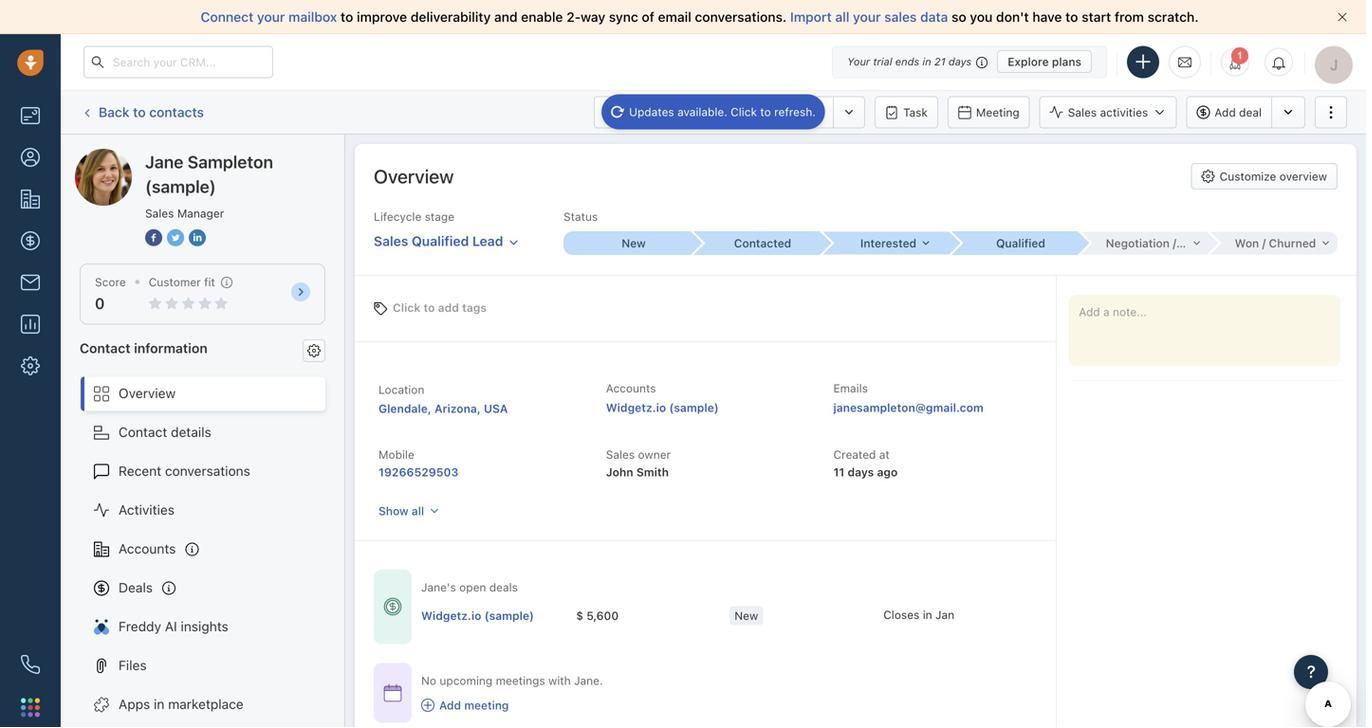 Task type: vqa. For each thing, say whether or not it's contained in the screenshot.
the leftmost all
yes



Task type: locate. For each thing, give the bounding box(es) containing it.
jane sampleton (sample) up manager
[[145, 152, 273, 197]]

emails
[[834, 382, 868, 395]]

your trial ends in 21 days
[[847, 56, 972, 68]]

1
[[1237, 51, 1243, 63]]

sales manager
[[145, 207, 224, 220]]

add left deal
[[1215, 106, 1236, 119]]

negotiation / lost
[[1106, 237, 1203, 250]]

connect your mailbox to improve deliverability and enable 2-way sync of email conversations. import all your sales data so you don't have to start from scratch.
[[201, 9, 1199, 25]]

plans
[[1052, 55, 1082, 68]]

(sample) up manager
[[215, 148, 269, 164]]

accounts down activities at the bottom of page
[[119, 541, 176, 557]]

1 vertical spatial widgetz.io
[[421, 609, 482, 623]]

overview
[[374, 165, 454, 187], [119, 386, 176, 401]]

(sample) inside accounts widgetz.io (sample)
[[669, 402, 719, 415]]

widgetz.io down "jane's"
[[421, 609, 482, 623]]

overview up lifecycle stage
[[374, 165, 454, 187]]

0 horizontal spatial qualified
[[412, 234, 469, 249]]

2 your from the left
[[853, 9, 881, 25]]

2 vertical spatial in
[[154, 697, 165, 713]]

/ left lost
[[1173, 237, 1177, 250]]

activities
[[1100, 106, 1148, 119]]

won / churned link
[[1209, 232, 1338, 255]]

days down created
[[848, 466, 874, 479]]

freshworks switcher image
[[21, 699, 40, 718]]

usa
[[484, 402, 508, 416]]

widgetz.io (sample)
[[421, 609, 534, 623]]

(sample) up sales manager
[[145, 176, 216, 197]]

widgetz.io (sample) link up owner
[[606, 402, 719, 415]]

in right apps
[[154, 697, 165, 713]]

twitter circled image
[[167, 228, 184, 248]]

sales left activities
[[1068, 106, 1097, 119]]

add meeting link
[[421, 698, 603, 714]]

widgetz.io up owner
[[606, 402, 666, 415]]

days right 21
[[949, 56, 972, 68]]

ago
[[877, 466, 898, 479]]

sales for sales manager
[[145, 207, 174, 220]]

contact for contact details
[[119, 425, 167, 440]]

mng settings image
[[307, 344, 321, 358]]

1 horizontal spatial widgetz.io (sample) link
[[606, 402, 719, 415]]

details
[[171, 425, 211, 440]]

meeting button
[[948, 96, 1030, 129]]

1 vertical spatial in
[[923, 609, 932, 622]]

1 horizontal spatial container_wx8msf4aqz5i3rn1 image
[[421, 699, 435, 713]]

5,600
[[587, 609, 619, 623]]

add inside add meeting "link"
[[439, 699, 461, 713]]

tags
[[462, 301, 487, 315]]

your
[[847, 56, 870, 68]]

add
[[438, 301, 459, 315]]

1 vertical spatial all
[[412, 505, 424, 518]]

sales qualified lead link
[[374, 225, 519, 252]]

john
[[606, 466, 633, 479]]

add inside add deal button
[[1215, 106, 1236, 119]]

negotiation / lost button
[[1080, 232, 1209, 255]]

all right import
[[835, 9, 850, 25]]

task button
[[875, 96, 938, 129]]

facebook circled image
[[145, 228, 162, 248]]

created at 11 days ago
[[834, 448, 898, 479]]

0 button
[[95, 295, 105, 313]]

0 horizontal spatial click
[[393, 301, 421, 315]]

in for jan
[[923, 609, 932, 622]]

1 vertical spatial add
[[439, 699, 461, 713]]

1 horizontal spatial jane
[[145, 152, 184, 172]]

0 horizontal spatial new
[[622, 237, 646, 250]]

click left the add
[[393, 301, 421, 315]]

connect your mailbox link
[[201, 9, 341, 25]]

deals
[[119, 580, 153, 596]]

1 / from the left
[[1173, 237, 1177, 250]]

sync
[[609, 9, 638, 25]]

to right back at the top of the page
[[133, 104, 146, 120]]

11
[[834, 466, 845, 479]]

jane down back at the top of the page
[[113, 148, 142, 164]]

jane
[[113, 148, 142, 164], [145, 152, 184, 172]]

sales activities
[[1068, 106, 1148, 119]]

container_wx8msf4aqz5i3rn1 image inside add meeting "link"
[[421, 699, 435, 713]]

deal
[[1239, 106, 1262, 119]]

0 vertical spatial days
[[949, 56, 972, 68]]

0 horizontal spatial accounts
[[119, 541, 176, 557]]

customize overview button
[[1191, 163, 1338, 190]]

contact up recent
[[119, 425, 167, 440]]

sales for sales activities
[[1068, 106, 1097, 119]]

widgetz.io inside accounts widgetz.io (sample)
[[606, 402, 666, 415]]

contacts
[[149, 104, 204, 120]]

closes in jan
[[884, 609, 955, 622]]

scratch.
[[1148, 9, 1199, 25]]

sales up 'john'
[[606, 448, 635, 462]]

row
[[421, 597, 1037, 636]]

1 horizontal spatial widgetz.io
[[606, 402, 666, 415]]

have
[[1033, 9, 1062, 25]]

widgetz.io (sample) link
[[606, 402, 719, 415], [421, 608, 534, 624]]

0 horizontal spatial jane
[[113, 148, 142, 164]]

1 horizontal spatial overview
[[374, 165, 454, 187]]

0 horizontal spatial /
[[1173, 237, 1177, 250]]

1 horizontal spatial new
[[735, 609, 758, 623]]

lead
[[472, 234, 503, 249]]

(sample) down deals
[[485, 609, 534, 623]]

1 horizontal spatial click
[[731, 105, 757, 119]]

accounts up owner
[[606, 382, 656, 395]]

email button
[[594, 96, 661, 129]]

back to contacts link
[[80, 98, 205, 127]]

1 horizontal spatial accounts
[[606, 382, 656, 395]]

in left jan
[[923, 609, 932, 622]]

in inside row
[[923, 609, 932, 622]]

add meeting
[[439, 699, 509, 713]]

to
[[341, 9, 353, 25], [1066, 9, 1078, 25], [133, 104, 146, 120], [760, 105, 771, 119], [424, 301, 435, 315]]

task
[[903, 106, 928, 119]]

conversations.
[[695, 9, 787, 25]]

accounts inside accounts widgetz.io (sample)
[[606, 382, 656, 395]]

in left 21
[[923, 56, 931, 68]]

sales owner john smith
[[606, 448, 671, 479]]

add deal button
[[1186, 96, 1271, 129]]

1 vertical spatial contact
[[119, 425, 167, 440]]

sales activities button
[[1040, 96, 1186, 129], [1040, 96, 1177, 129]]

contact information
[[80, 340, 208, 356]]

status
[[564, 210, 598, 223]]

1 vertical spatial days
[[848, 466, 874, 479]]

your left mailbox
[[257, 9, 285, 25]]

0 horizontal spatial your
[[257, 9, 285, 25]]

widgetz.io (sample) link down open
[[421, 608, 534, 624]]

explore
[[1008, 55, 1049, 68]]

to left refresh.
[[760, 105, 771, 119]]

/ right won on the right of the page
[[1262, 237, 1266, 250]]

your left sales
[[853, 9, 881, 25]]

jane sampleton (sample)
[[113, 148, 269, 164], [145, 152, 273, 197]]

2 / from the left
[[1262, 237, 1266, 250]]

add down upcoming
[[439, 699, 461, 713]]

sales down lifecycle
[[374, 234, 408, 249]]

sampleton up manager
[[188, 152, 273, 172]]

click right call
[[731, 105, 757, 119]]

interested
[[861, 237, 917, 250]]

1 horizontal spatial add
[[1215, 106, 1236, 119]]

0 vertical spatial add
[[1215, 106, 1236, 119]]

arizona,
[[435, 402, 481, 416]]

call button
[[671, 96, 729, 129]]

(sample) up owner
[[669, 402, 719, 415]]

overview up contact details
[[119, 386, 176, 401]]

jane down contacts
[[145, 152, 184, 172]]

linkedin circled image
[[189, 228, 206, 248]]

fit
[[204, 276, 215, 289]]

1 horizontal spatial all
[[835, 9, 850, 25]]

add
[[1215, 106, 1236, 119], [439, 699, 461, 713]]

1 vertical spatial accounts
[[119, 541, 176, 557]]

1 horizontal spatial your
[[853, 9, 881, 25]]

/ inside "link"
[[1173, 237, 1177, 250]]

conversations
[[165, 464, 250, 479]]

recent
[[119, 464, 161, 479]]

contact down the 0 button in the top left of the page
[[80, 340, 131, 356]]

0 horizontal spatial widgetz.io
[[421, 609, 482, 623]]

container_wx8msf4aqz5i3rn1 image
[[383, 684, 402, 703], [421, 699, 435, 713]]

0 vertical spatial widgetz.io
[[606, 402, 666, 415]]

recent conversations
[[119, 464, 250, 479]]

phone element
[[11, 646, 49, 684]]

sales up facebook circled image
[[145, 207, 174, 220]]

0 horizontal spatial widgetz.io (sample) link
[[421, 608, 534, 624]]

1 vertical spatial click
[[393, 301, 421, 315]]

enable
[[521, 9, 563, 25]]

open
[[459, 581, 486, 595]]

1 horizontal spatial /
[[1262, 237, 1266, 250]]

19266529503 link
[[379, 466, 459, 479]]

no upcoming meetings with jane.
[[421, 674, 603, 688]]

qualified
[[412, 234, 469, 249], [996, 237, 1046, 250]]

send email image
[[1178, 54, 1192, 70]]

new
[[622, 237, 646, 250], [735, 609, 758, 623]]

0 vertical spatial new
[[622, 237, 646, 250]]

container_wx8msf4aqz5i3rn1 image left no
[[383, 684, 402, 703]]

all right show at the bottom left of the page
[[412, 505, 424, 518]]

0 horizontal spatial all
[[412, 505, 424, 518]]

0 vertical spatial contact
[[80, 340, 131, 356]]

0 vertical spatial all
[[835, 9, 850, 25]]

0 vertical spatial overview
[[374, 165, 454, 187]]

all
[[835, 9, 850, 25], [412, 505, 424, 518]]

and
[[494, 9, 518, 25]]

1 horizontal spatial days
[[949, 56, 972, 68]]

0 vertical spatial accounts
[[606, 382, 656, 395]]

to left the add
[[424, 301, 435, 315]]

0 horizontal spatial days
[[848, 466, 874, 479]]

phone image
[[21, 656, 40, 675]]

updates available. click to refresh. link
[[602, 94, 825, 130]]

0 vertical spatial click
[[731, 105, 757, 119]]

contacted
[[734, 237, 792, 250]]

to right mailbox
[[341, 9, 353, 25]]

0 horizontal spatial add
[[439, 699, 461, 713]]

import all your sales data link
[[790, 9, 952, 25]]

sales inside sales owner john smith
[[606, 448, 635, 462]]

0 horizontal spatial overview
[[119, 386, 176, 401]]

in for marketplace
[[154, 697, 165, 713]]

refresh.
[[774, 105, 816, 119]]

container_wx8msf4aqz5i3rn1 image down no
[[421, 699, 435, 713]]



Task type: describe. For each thing, give the bounding box(es) containing it.
won / churned button
[[1209, 232, 1338, 255]]

sales for sales qualified lead
[[374, 234, 408, 249]]

start
[[1082, 9, 1111, 25]]

sms button
[[771, 96, 833, 129]]

location
[[379, 383, 424, 397]]

accounts widgetz.io (sample)
[[606, 382, 719, 415]]

contact for contact information
[[80, 340, 131, 356]]

call
[[699, 106, 720, 119]]

don't
[[996, 9, 1029, 25]]

available.
[[678, 105, 728, 119]]

add deal
[[1215, 106, 1262, 119]]

to left start
[[1066, 9, 1078, 25]]

explore plans
[[1008, 55, 1082, 68]]

janesampleton@gmail.com link
[[834, 399, 984, 418]]

trial
[[873, 56, 892, 68]]

contact details
[[119, 425, 211, 440]]

add for add deal
[[1215, 106, 1236, 119]]

email
[[658, 9, 692, 25]]

so
[[952, 9, 967, 25]]

mobile
[[379, 448, 414, 462]]

1 horizontal spatial qualified
[[996, 237, 1046, 250]]

stage
[[425, 210, 455, 223]]

deliverability
[[411, 9, 491, 25]]

freddy ai insights
[[119, 619, 228, 635]]

created
[[834, 448, 876, 462]]

sales qualified lead
[[374, 234, 503, 249]]

explore plans link
[[997, 50, 1092, 73]]

customer
[[149, 276, 201, 289]]

glendale,
[[379, 402, 432, 416]]

row containing closes in jan
[[421, 597, 1037, 636]]

information
[[134, 340, 208, 356]]

upcoming
[[440, 674, 493, 688]]

location glendale, arizona, usa
[[379, 383, 508, 416]]

accounts for accounts widgetz.io (sample)
[[606, 382, 656, 395]]

interested button
[[822, 232, 951, 255]]

improve
[[357, 9, 407, 25]]

close image
[[1338, 12, 1347, 22]]

score
[[95, 276, 126, 289]]

ends
[[895, 56, 920, 68]]

negotiation
[[1106, 237, 1170, 250]]

/ for negotiation
[[1173, 237, 1177, 250]]

Search your CRM... text field
[[84, 46, 273, 78]]

apps
[[119, 697, 150, 713]]

owner
[[638, 448, 671, 462]]

1 vertical spatial widgetz.io (sample) link
[[421, 608, 534, 624]]

apps in marketplace
[[119, 697, 244, 713]]

jane's
[[421, 581, 456, 595]]

mobile 19266529503
[[379, 448, 459, 479]]

jane's open deals
[[421, 581, 518, 595]]

days inside the created at 11 days ago
[[848, 466, 874, 479]]

0 vertical spatial in
[[923, 56, 931, 68]]

freddy
[[119, 619, 161, 635]]

of
[[642, 9, 655, 25]]

0
[[95, 295, 105, 313]]

won / churned
[[1235, 237, 1316, 250]]

show all
[[379, 505, 424, 518]]

sales
[[885, 9, 917, 25]]

meetings
[[496, 674, 545, 688]]

1 vertical spatial overview
[[119, 386, 176, 401]]

0 vertical spatial widgetz.io (sample) link
[[606, 402, 719, 415]]

jane sampleton (sample) down contacts
[[113, 148, 269, 164]]

back
[[99, 104, 130, 120]]

won
[[1235, 237, 1259, 250]]

add for add meeting
[[439, 699, 461, 713]]

19266529503
[[379, 466, 459, 479]]

0 horizontal spatial container_wx8msf4aqz5i3rn1 image
[[383, 684, 402, 703]]

1 your from the left
[[257, 9, 285, 25]]

show
[[379, 505, 409, 518]]

updates available. click to refresh.
[[629, 105, 816, 119]]

qualified link
[[951, 232, 1080, 255]]

customize
[[1220, 170, 1277, 183]]

call link
[[671, 96, 729, 129]]

1 link
[[1221, 48, 1250, 76]]

1 vertical spatial new
[[735, 609, 758, 623]]

you
[[970, 9, 993, 25]]

files
[[119, 658, 147, 674]]

sms
[[799, 106, 824, 119]]

with
[[548, 674, 571, 688]]

new link
[[564, 232, 693, 255]]

sampleton down contacts
[[146, 148, 211, 164]]

email
[[622, 106, 651, 119]]

21
[[934, 56, 946, 68]]

data
[[920, 9, 948, 25]]

at
[[879, 448, 890, 462]]

import
[[790, 9, 832, 25]]

manager
[[177, 207, 224, 220]]

accounts for accounts
[[119, 541, 176, 557]]

contacted link
[[693, 232, 822, 255]]

container_wx8msf4aqz5i3rn1 image
[[383, 598, 402, 617]]

/ for won
[[1262, 237, 1266, 250]]



